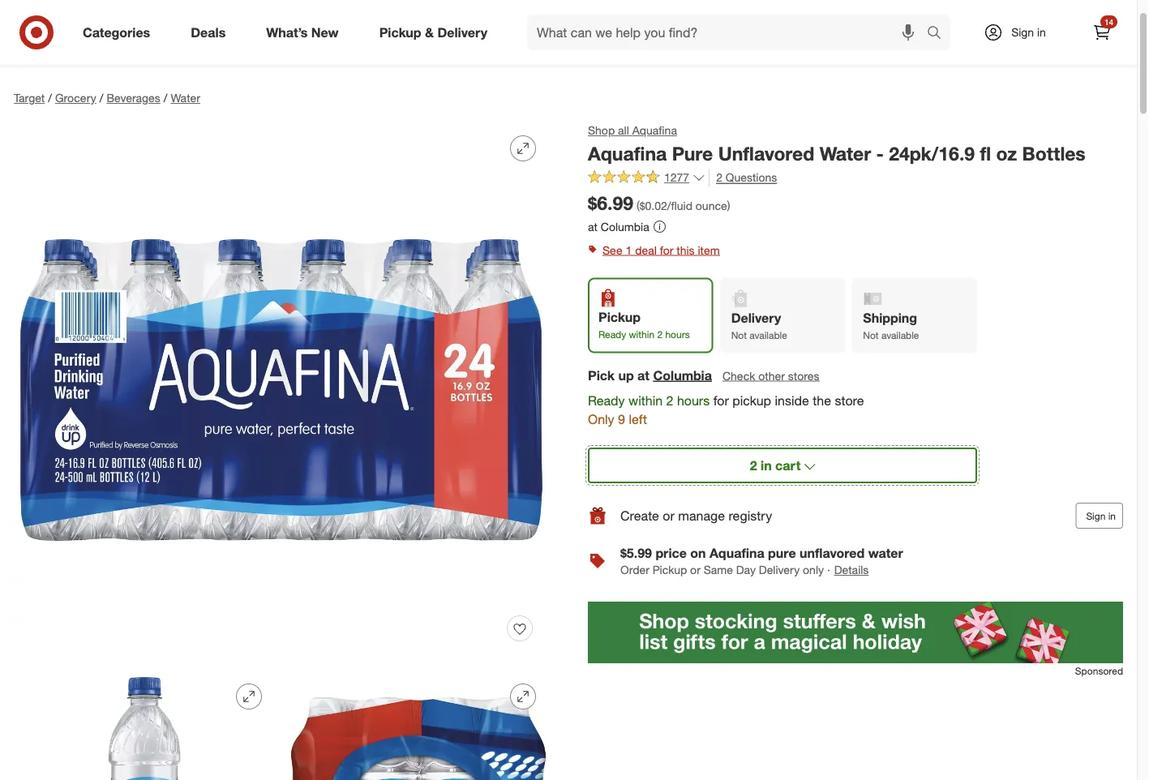 Task type: locate. For each thing, give the bounding box(es) containing it.
water for /
[[171, 91, 200, 105]]

aquafina
[[632, 123, 677, 137], [588, 142, 667, 165], [710, 545, 764, 561]]

columbia up 1
[[601, 219, 649, 234]]

price
[[656, 545, 687, 561]]

pickup down the price at the bottom right of page
[[653, 563, 687, 577]]

/ right grocery
[[100, 91, 103, 105]]

shipping
[[863, 310, 917, 326]]

cart
[[775, 458, 801, 473]]

$5.99
[[620, 545, 652, 561]]

1 vertical spatial ready
[[588, 392, 625, 408]]

0 vertical spatial at
[[588, 219, 598, 234]]

pickup inside pickup ready within 2 hours
[[599, 309, 641, 325]]

pure
[[768, 545, 796, 561]]

$5.99 price on aquafina pure unflavored water order pickup or same day delivery only ∙ details
[[620, 545, 903, 577]]

1 available from the left
[[750, 329, 787, 341]]

pick
[[588, 367, 615, 383]]

pickup for ready
[[599, 309, 641, 325]]

0 vertical spatial hours
[[665, 328, 690, 340]]

water left -
[[820, 142, 871, 165]]

1 vertical spatial water
[[820, 142, 871, 165]]

1
[[626, 243, 632, 257]]

delivery not available
[[731, 310, 787, 341]]

hours down columbia 'button'
[[677, 392, 710, 408]]

2 inside pickup ready within 2 hours
[[657, 328, 663, 340]]

aquafina down 'all'
[[588, 142, 667, 165]]

unflavored
[[800, 545, 865, 561]]

shop
[[588, 123, 615, 137]]

available up check other stores
[[750, 329, 787, 341]]

1 horizontal spatial water
[[820, 142, 871, 165]]

/ left water link at top
[[164, 91, 167, 105]]

1 vertical spatial sign
[[1086, 510, 1106, 522]]

search
[[920, 26, 959, 42]]

0 vertical spatial advertisement region
[[1, 35, 1136, 74]]

all
[[618, 123, 629, 137]]

shop all aquafina aquafina pure unflavored water - 24pk/16.9 fl oz bottles
[[588, 123, 1086, 165]]

beverages link
[[107, 91, 160, 105]]

create
[[620, 508, 659, 524]]

1 / from the left
[[48, 91, 52, 105]]

available down shipping
[[882, 329, 919, 341]]

at
[[588, 219, 598, 234], [638, 367, 650, 383]]

categories link
[[69, 15, 170, 50]]

0 vertical spatial sign
[[1011, 25, 1034, 39]]

oz
[[996, 142, 1017, 165]]

1 horizontal spatial sign
[[1086, 510, 1106, 522]]

0 horizontal spatial for
[[660, 243, 673, 257]]

/fluid
[[667, 199, 693, 213]]

1 vertical spatial at
[[638, 367, 650, 383]]

0 horizontal spatial water
[[171, 91, 200, 105]]

1 horizontal spatial available
[[882, 329, 919, 341]]

1 vertical spatial sign in
[[1086, 510, 1116, 522]]

within up "pick up at columbia"
[[629, 328, 655, 340]]

1 vertical spatial hours
[[677, 392, 710, 408]]

1 horizontal spatial or
[[690, 563, 701, 577]]

delivery
[[437, 24, 487, 40], [731, 310, 781, 326], [759, 563, 800, 577]]

delivery right '&'
[[437, 24, 487, 40]]

0 horizontal spatial sign in
[[1011, 25, 1046, 39]]

ready up pick
[[599, 328, 626, 340]]

1 vertical spatial or
[[690, 563, 701, 577]]

water
[[171, 91, 200, 105], [820, 142, 871, 165]]

aquafina pure unflavored water - 24pk/16.9 fl oz bottles, 2 of 4 image
[[14, 671, 275, 780]]

other
[[759, 369, 785, 383]]

pickup left '&'
[[379, 24, 421, 40]]

within up left
[[629, 392, 663, 408]]

check
[[723, 369, 755, 383]]

2 vertical spatial aquafina
[[710, 545, 764, 561]]

left
[[629, 411, 647, 427]]

or right the 'create'
[[663, 508, 675, 524]]

image gallery element
[[14, 122, 549, 780]]

available inside delivery not available
[[750, 329, 787, 341]]

2 up "pick up at columbia"
[[657, 328, 663, 340]]

delivery up check other stores
[[731, 310, 781, 326]]

$5.99 price on aquafina pure unflavored water link
[[620, 545, 903, 561]]

only
[[588, 411, 614, 427]]

1277
[[664, 170, 690, 185]]

pickup
[[379, 24, 421, 40], [599, 309, 641, 325], [653, 563, 687, 577]]

2
[[716, 171, 723, 185], [657, 328, 663, 340], [666, 392, 674, 408], [750, 458, 757, 473]]

hours inside pickup ready within 2 hours
[[665, 328, 690, 340]]

sign
[[1011, 25, 1034, 39], [1086, 510, 1106, 522]]

0 vertical spatial ready
[[599, 328, 626, 340]]

pure
[[672, 142, 713, 165]]

at down $6.99
[[588, 219, 598, 234]]

0 horizontal spatial pickup
[[379, 24, 421, 40]]

what's
[[266, 24, 308, 40]]

9
[[618, 411, 625, 427]]

2 available from the left
[[882, 329, 919, 341]]

/ right target
[[48, 91, 52, 105]]

manage
[[678, 508, 725, 524]]

1 horizontal spatial /
[[100, 91, 103, 105]]

not down shipping
[[863, 329, 879, 341]]

stores
[[788, 369, 820, 383]]

aquafina inside $5.99 price on aquafina pure unflavored water order pickup or same day delivery only ∙ details
[[710, 545, 764, 561]]

for left 'this'
[[660, 243, 673, 257]]

1 vertical spatial delivery
[[731, 310, 781, 326]]

2 horizontal spatial pickup
[[653, 563, 687, 577]]

ready within 2 hours for pickup inside the store only 9 left
[[588, 392, 864, 427]]

1 horizontal spatial sign in
[[1086, 510, 1116, 522]]

or inside $5.99 price on aquafina pure unflavored water order pickup or same day delivery only ∙ details
[[690, 563, 701, 577]]

(
[[637, 199, 640, 213]]

2 down columbia 'button'
[[666, 392, 674, 408]]

2 / from the left
[[100, 91, 103, 105]]

day
[[736, 563, 756, 577]]

water inside shop all aquafina aquafina pure unflavored water - 24pk/16.9 fl oz bottles
[[820, 142, 871, 165]]

0 horizontal spatial available
[[750, 329, 787, 341]]

2 vertical spatial in
[[1108, 510, 1116, 522]]

available for delivery
[[750, 329, 787, 341]]

in
[[1037, 25, 1046, 39], [761, 458, 772, 473], [1108, 510, 1116, 522]]

grocery link
[[55, 91, 96, 105]]

1 vertical spatial in
[[761, 458, 772, 473]]

see 1 deal for this item
[[603, 243, 720, 257]]

not
[[731, 329, 747, 341], [863, 329, 879, 341]]

0 vertical spatial or
[[663, 508, 675, 524]]

not up check
[[731, 329, 747, 341]]

14
[[1105, 17, 1114, 27]]

hours up columbia 'button'
[[665, 328, 690, 340]]

2 vertical spatial delivery
[[759, 563, 800, 577]]

inside
[[775, 392, 809, 408]]

sign in
[[1011, 25, 1046, 39], [1086, 510, 1116, 522]]

1 vertical spatial advertisement region
[[588, 602, 1123, 664]]

columbia up ready within 2 hours for pickup inside the store only 9 left
[[653, 367, 712, 383]]

0 vertical spatial water
[[171, 91, 200, 105]]

deals
[[191, 24, 226, 40]]

0 vertical spatial for
[[660, 243, 673, 257]]

1 horizontal spatial for
[[713, 392, 729, 408]]

)
[[727, 199, 730, 213]]

aquafina up "day"
[[710, 545, 764, 561]]

3 / from the left
[[164, 91, 167, 105]]

create or manage registry
[[620, 508, 772, 524]]

1 vertical spatial pickup
[[599, 309, 641, 325]]

see 1 deal for this item link
[[588, 239, 1123, 261]]

1 horizontal spatial at
[[638, 367, 650, 383]]

categories
[[83, 24, 150, 40]]

deal
[[635, 243, 657, 257]]

1 not from the left
[[731, 329, 747, 341]]

at right the up
[[638, 367, 650, 383]]

1 vertical spatial aquafina
[[588, 142, 667, 165]]

columbia
[[601, 219, 649, 234], [653, 367, 712, 383]]

water right beverages
[[171, 91, 200, 105]]

1 vertical spatial within
[[629, 392, 663, 408]]

&
[[425, 24, 434, 40]]

1 horizontal spatial in
[[1037, 25, 1046, 39]]

0 horizontal spatial sign
[[1011, 25, 1034, 39]]

1 horizontal spatial pickup
[[599, 309, 641, 325]]

for down check
[[713, 392, 729, 408]]

2 questions link
[[709, 168, 777, 187]]

/
[[48, 91, 52, 105], [100, 91, 103, 105], [164, 91, 167, 105]]

pickup up the up
[[599, 309, 641, 325]]

water link
[[171, 91, 200, 105]]

1 vertical spatial columbia
[[653, 367, 712, 383]]

target / grocery / beverages / water
[[14, 91, 200, 105]]

24pk/16.9
[[889, 142, 975, 165]]

ready
[[599, 328, 626, 340], [588, 392, 625, 408]]

2 in cart
[[750, 458, 801, 473]]

available
[[750, 329, 787, 341], [882, 329, 919, 341]]

0 vertical spatial sign in
[[1011, 25, 1046, 39]]

hours
[[665, 328, 690, 340], [677, 392, 710, 408]]

2 horizontal spatial in
[[1108, 510, 1116, 522]]

2 not from the left
[[863, 329, 879, 341]]

0 vertical spatial within
[[629, 328, 655, 340]]

2 horizontal spatial /
[[164, 91, 167, 105]]

or down on at the bottom of the page
[[690, 563, 701, 577]]

not inside delivery not available
[[731, 329, 747, 341]]

2 vertical spatial pickup
[[653, 563, 687, 577]]

for inside ready within 2 hours for pickup inside the store only 9 left
[[713, 392, 729, 408]]

ready up 'only'
[[588, 392, 625, 408]]

0 vertical spatial pickup
[[379, 24, 421, 40]]

2 within from the top
[[629, 392, 663, 408]]

or
[[663, 508, 675, 524], [690, 563, 701, 577]]

0 horizontal spatial /
[[48, 91, 52, 105]]

0 horizontal spatial columbia
[[601, 219, 649, 234]]

1 horizontal spatial not
[[863, 329, 879, 341]]

not for delivery
[[731, 329, 747, 341]]

in inside button
[[1108, 510, 1116, 522]]

delivery down pure
[[759, 563, 800, 577]]

1 vertical spatial for
[[713, 392, 729, 408]]

available inside shipping not available
[[882, 329, 919, 341]]

order
[[620, 563, 650, 577]]

1 within from the top
[[629, 328, 655, 340]]

for
[[660, 243, 673, 257], [713, 392, 729, 408]]

aquafina right 'all'
[[632, 123, 677, 137]]

ounce
[[696, 199, 727, 213]]

advertisement region
[[1, 35, 1136, 74], [588, 602, 1123, 664]]

0 horizontal spatial not
[[731, 329, 747, 341]]

not inside shipping not available
[[863, 329, 879, 341]]



Task type: describe. For each thing, give the bounding box(es) containing it.
0 vertical spatial aquafina
[[632, 123, 677, 137]]

shipping not available
[[863, 310, 919, 341]]

new
[[311, 24, 339, 40]]

aquafina for pure
[[710, 545, 764, 561]]

this
[[677, 243, 695, 257]]

2 up ounce on the right of the page
[[716, 171, 723, 185]]

hours inside ready within 2 hours for pickup inside the store only 9 left
[[677, 392, 710, 408]]

14 link
[[1084, 15, 1120, 50]]

0 vertical spatial in
[[1037, 25, 1046, 39]]

What can we help you find? suggestions appear below search field
[[527, 15, 931, 50]]

the
[[813, 392, 831, 408]]

0 horizontal spatial or
[[663, 508, 675, 524]]

delivery inside $5.99 price on aquafina pure unflavored water order pickup or same day delivery only ∙ details
[[759, 563, 800, 577]]

within inside ready within 2 hours for pickup inside the store only 9 left
[[629, 392, 663, 408]]

pick up at columbia
[[588, 367, 712, 383]]

sign in button
[[1076, 503, 1123, 529]]

store
[[835, 392, 864, 408]]

not for shipping
[[863, 329, 879, 341]]

0 vertical spatial columbia
[[601, 219, 649, 234]]

2 inside ready within 2 hours for pickup inside the store only 9 left
[[666, 392, 674, 408]]

deals link
[[177, 15, 246, 50]]

ready inside ready within 2 hours for pickup inside the store only 9 left
[[588, 392, 625, 408]]

pickup & delivery
[[379, 24, 487, 40]]

what's new
[[266, 24, 339, 40]]

$6.99 ( $0.02 /fluid ounce )
[[588, 192, 730, 215]]

0 horizontal spatial in
[[761, 458, 772, 473]]

unflavored
[[718, 142, 815, 165]]

∙
[[827, 563, 830, 577]]

fl
[[980, 142, 991, 165]]

bottles
[[1022, 142, 1086, 165]]

item
[[698, 243, 720, 257]]

water for unflavored
[[820, 142, 871, 165]]

2 in cart for aquafina pure unflavored water - 24pk/16.9 fl oz bottles element
[[750, 458, 801, 473]]

only
[[803, 563, 824, 577]]

columbia button
[[653, 366, 712, 385]]

within inside pickup ready within 2 hours
[[629, 328, 655, 340]]

aquafina pure unflavored water - 24pk/16.9 fl oz bottles, 1 of 4 image
[[14, 122, 549, 658]]

questions
[[726, 171, 777, 185]]

$6.99
[[588, 192, 633, 215]]

pickup & delivery link
[[365, 15, 508, 50]]

sponsored
[[1075, 665, 1123, 677]]

details button
[[833, 561, 870, 579]]

see
[[603, 243, 623, 257]]

1277 link
[[588, 168, 706, 188]]

pickup for &
[[379, 24, 421, 40]]

on
[[690, 545, 706, 561]]

search button
[[920, 15, 959, 54]]

ready inside pickup ready within 2 hours
[[599, 328, 626, 340]]

aquafina pure unflavored water - 24pk/16.9 fl oz bottles, 3 of 4 image
[[288, 671, 549, 780]]

-
[[876, 142, 884, 165]]

check other stores
[[723, 369, 820, 383]]

details
[[834, 563, 869, 577]]

registry
[[729, 508, 772, 524]]

$0.02
[[640, 199, 667, 213]]

pickup inside $5.99 price on aquafina pure unflavored water order pickup or same day delivery only ∙ details
[[653, 563, 687, 577]]

beverages
[[107, 91, 160, 105]]

1 horizontal spatial columbia
[[653, 367, 712, 383]]

water
[[868, 545, 903, 561]]

sign in inside button
[[1086, 510, 1116, 522]]

pickup ready within 2 hours
[[599, 309, 690, 340]]

target
[[14, 91, 45, 105]]

aquafina for pure
[[588, 142, 667, 165]]

delivery inside delivery not available
[[731, 310, 781, 326]]

what's new link
[[252, 15, 359, 50]]

0 horizontal spatial at
[[588, 219, 598, 234]]

check other stores button
[[722, 367, 820, 385]]

up
[[618, 367, 634, 383]]

grocery
[[55, 91, 96, 105]]

0 vertical spatial delivery
[[437, 24, 487, 40]]

sign in link
[[970, 15, 1071, 50]]

same
[[704, 563, 733, 577]]

at columbia
[[588, 219, 649, 234]]

sign inside button
[[1086, 510, 1106, 522]]

2 questions
[[716, 171, 777, 185]]

available for shipping
[[882, 329, 919, 341]]

2 left cart
[[750, 458, 757, 473]]

target link
[[14, 91, 45, 105]]

pickup
[[733, 392, 771, 408]]



Task type: vqa. For each thing, say whether or not it's contained in the screenshot.
1st Clear from left
no



